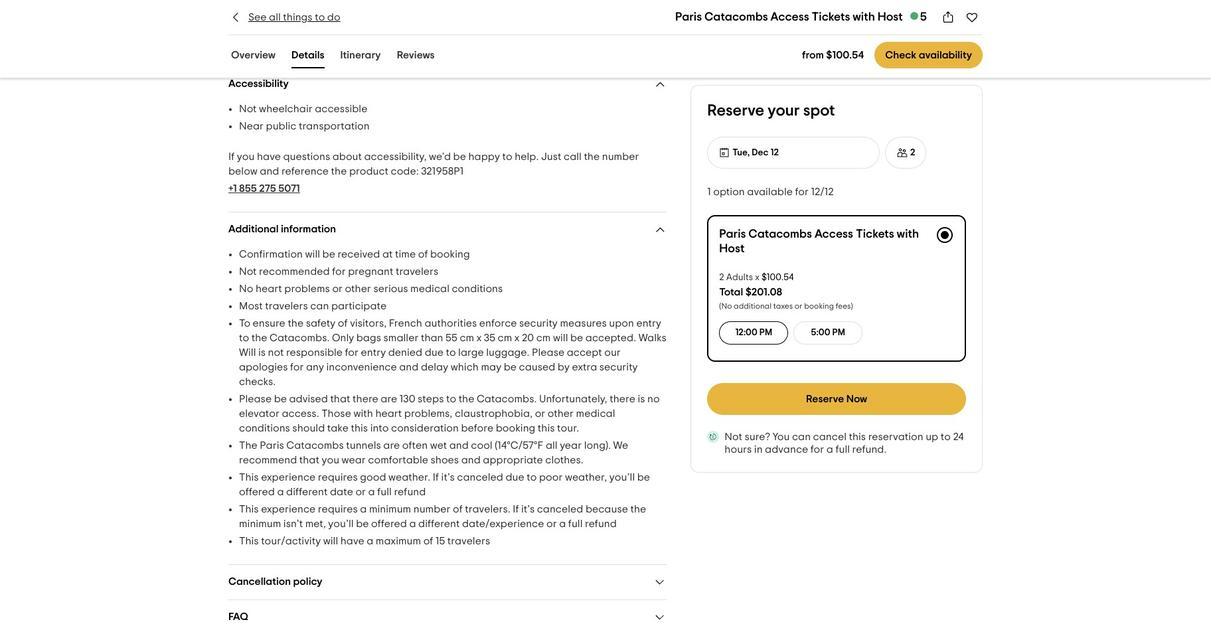Task type: vqa. For each thing, say whether or not it's contained in the screenshot.
point
yes



Task type: describe. For each thing, give the bounding box(es) containing it.
be right weather,
[[637, 472, 650, 483]]

$100.54 inside 2 adults x $100.54 total $201.08 (no additional taxes or booking fees)
[[762, 273, 794, 282]]

+1
[[228, 183, 237, 194]]

fees)
[[836, 302, 853, 310]]

inconvenience
[[326, 362, 397, 373]]

5:00
[[811, 328, 830, 337]]

accepted.
[[586, 333, 636, 343]]

booking inside 2 adults x $100.54 total $201.08 (no additional taxes or booking fees)
[[804, 302, 834, 310]]

1 vertical spatial will
[[553, 333, 568, 343]]

1 horizontal spatial canceled
[[537, 504, 583, 515]]

check availability
[[885, 50, 972, 60]]

paris for 5
[[675, 11, 702, 23]]

visitors,
[[350, 318, 387, 329]]

1 vertical spatial it's
[[521, 504, 535, 515]]

safety
[[306, 318, 336, 329]]

can inside not sure? you can cancel this reservation up to 24 hours in advance for a full refund.
[[792, 432, 811, 442]]

1 horizontal spatial medical
[[576, 408, 615, 419]]

1 vertical spatial that
[[299, 455, 319, 465]]

1 vertical spatial due
[[506, 472, 524, 483]]

responsible
[[286, 347, 343, 358]]

wear
[[342, 455, 366, 465]]

by
[[558, 362, 570, 373]]

1 horizontal spatial offered
[[371, 519, 407, 529]]

tue,
[[733, 148, 750, 157]]

0 horizontal spatial heart
[[256, 284, 282, 294]]

to down to
[[239, 333, 249, 343]]

1 vertical spatial heart
[[375, 408, 402, 419]]

reserve now
[[806, 394, 867, 404]]

into
[[370, 423, 389, 434]]

0 vertical spatial catacombs.
[[270, 333, 330, 343]]

0 horizontal spatial x
[[477, 333, 482, 343]]

0 vertical spatial medical
[[410, 284, 450, 294]]

paris inside confirmation will be received at time of booking not recommended for pregnant travelers no heart problems or other serious medical conditions most travelers can participate to ensure the safety of visitors, french authorities enforce security measures upon entry to the catacombs. only bags smaller than 55 cm x 35 cm x 20 cm will be accepted. walks will is not responsible for entry denied due to large luggage. please accept our apologies for any inconvenience and delay which may be caused by extra security checks. please be advised that there are 130 steps to the catacombs. unfortunately, there is no elevator access. those with heart problems, claustrophobia, or other medical conditions should take this into consideration before booking this tour. the paris catacombs tunnels are often wet and cool (14°c/57°f all year long). we recommend that you wear comfortable shoes and appropriate clothes. this experience requires good weather. if it's canceled due to poor weather, you'll be offered a different date or a full refund this experience requires a minimum number of travelers. if it's canceled because the minimum isn't met, you'll be offered a different date/experience or a full refund this tour/activity will have a maximum of 15 travelers
[[260, 440, 284, 451]]

or down unfortunately,
[[535, 408, 545, 419]]

availability
[[919, 50, 972, 60]]

itinerary
[[340, 50, 381, 60]]

0 horizontal spatial entry
[[361, 347, 386, 358]]

20
[[522, 333, 534, 343]]

1 vertical spatial travelers
[[265, 301, 308, 311]]

can inside confirmation will be received at time of booking not recommended for pregnant travelers no heart problems or other serious medical conditions most travelers can participate to ensure the safety of visitors, french authorities enforce security measures upon entry to the catacombs. only bags smaller than 55 cm x 35 cm x 20 cm will be accepted. walks will is not responsible for entry denied due to large luggage. please accept our apologies for any inconvenience and delay which may be caused by extra security checks. please be advised that there are 130 steps to the catacombs. unfortunately, there is no elevator access. those with heart problems, claustrophobia, or other medical conditions should take this into consideration before booking this tour. the paris catacombs tunnels are often wet and cool (14°c/57°f all year long). we recommend that you wear comfortable shoes and appropriate clothes. this experience requires good weather. if it's canceled due to poor weather, you'll be offered a different date or a full refund this experience requires a minimum number of travelers. if it's canceled because the minimum isn't met, you'll be offered a different date/experience or a full refund this tour/activity will have a maximum of 15 travelers
[[310, 301, 329, 311]]

before
[[461, 423, 493, 434]]

details
[[292, 50, 324, 60]]

maximum
[[376, 536, 421, 546]]

or down poor
[[546, 519, 557, 529]]

1 horizontal spatial will
[[323, 536, 338, 546]]

1 horizontal spatial if
[[433, 472, 439, 483]]

you
[[773, 432, 790, 442]]

shoes
[[431, 455, 459, 465]]

with for 5
[[853, 11, 875, 23]]

have inside confirmation will be received at time of booking not recommended for pregnant travelers no heart problems or other serious medical conditions most travelers can participate to ensure the safety of visitors, french authorities enforce security measures upon entry to the catacombs. only bags smaller than 55 cm x 35 cm x 20 cm will be accepted. walks will is not responsible for entry denied due to large luggage. please accept our apologies for any inconvenience and delay which may be caused by extra security checks. please be advised that there are 130 steps to the catacombs. unfortunately, there is no elevator access. those with heart problems, claustrophobia, or other medical conditions should take this into consideration before booking this tour. the paris catacombs tunnels are often wet and cool (14°c/57°f all year long). we recommend that you wear comfortable shoes and appropriate clothes. this experience requires good weather. if it's canceled due to poor weather, you'll be offered a different date or a full refund this experience requires a minimum number of travelers. if it's canceled because the minimum isn't met, you'll be offered a different date/experience or a full refund this tour/activity will have a maximum of 15 travelers
[[340, 536, 364, 546]]

tunnels
[[346, 440, 381, 451]]

your
[[768, 103, 800, 119]]

1 horizontal spatial that
[[330, 394, 350, 404]]

participate
[[331, 301, 387, 311]]

and up the shoes
[[449, 440, 469, 451]]

275
[[259, 183, 276, 194]]

2 for 2 adults x $100.54 total $201.08 (no additional taxes or booking fees)
[[719, 273, 724, 282]]

wet
[[430, 440, 447, 451]]

walks
[[639, 333, 666, 343]]

a inside not sure? you can cancel this reservation up to 24 hours in advance for a full refund.
[[827, 444, 833, 455]]

total
[[719, 287, 743, 297]]

0 vertical spatial conditions
[[452, 284, 503, 294]]

available
[[747, 187, 793, 197]]

0 vertical spatial different
[[286, 487, 328, 497]]

130
[[400, 394, 415, 404]]

spot
[[803, 103, 835, 119]]

0 horizontal spatial security
[[519, 318, 558, 329]]

wheelchair
[[259, 104, 313, 114]]

extra
[[572, 362, 597, 373]]

1 horizontal spatial you'll
[[609, 472, 635, 483]]

0 horizontal spatial due
[[425, 347, 443, 358]]

1 horizontal spatial travelers
[[396, 266, 438, 277]]

host for 5
[[878, 11, 903, 23]]

reserve for reserve your spot
[[707, 103, 764, 119]]

2 button
[[885, 137, 927, 169]]

access for adults
[[815, 228, 853, 240]]

the left 'safety'
[[288, 318, 304, 329]]

of right time
[[418, 249, 428, 260]]

0 horizontal spatial this
[[351, 423, 368, 434]]

not
[[268, 347, 284, 358]]

may
[[481, 362, 501, 373]]

1 horizontal spatial catacombs.
[[477, 394, 537, 404]]

for down only
[[345, 347, 359, 358]]

hours
[[725, 444, 752, 455]]

check
[[885, 50, 916, 60]]

2 vertical spatial travelers
[[447, 536, 490, 546]]

2 cm from the left
[[498, 333, 512, 343]]

clothes.
[[545, 455, 583, 465]]

2 vertical spatial if
[[513, 504, 519, 515]]

1 vertical spatial refund
[[585, 519, 617, 529]]

refund.
[[852, 444, 887, 455]]

host for adults
[[719, 243, 745, 255]]

paris catacombs access tickets with host for 5
[[675, 11, 903, 23]]

0 vertical spatial entry
[[636, 318, 661, 329]]

0 vertical spatial please
[[532, 347, 565, 358]]

things
[[283, 12, 313, 23]]

bags
[[356, 333, 381, 343]]

be up access.
[[274, 394, 287, 404]]

or right date
[[356, 487, 366, 497]]

luggage.
[[486, 347, 530, 358]]

or inside 2 adults x $100.54 total $201.08 (no additional taxes or booking fees)
[[795, 302, 803, 310]]

1 horizontal spatial different
[[418, 519, 460, 529]]

departure
[[319, 38, 369, 48]]

paris catacombs access tickets with host for adults
[[719, 228, 919, 255]]

be left received
[[322, 249, 335, 260]]

2 requires from the top
[[318, 504, 358, 515]]

to right steps
[[446, 394, 456, 404]]

2 experience from the top
[[261, 504, 316, 515]]

date/experience
[[462, 519, 544, 529]]

overview button
[[228, 46, 278, 68]]

save to a trip image
[[965, 11, 979, 24]]

0 horizontal spatial refund
[[394, 487, 426, 497]]

0 horizontal spatial all
[[269, 12, 281, 23]]

denied
[[388, 347, 422, 358]]

tab list containing overview
[[212, 44, 453, 71]]

pm for 5:00 pm
[[832, 328, 845, 337]]

with for adults
[[897, 228, 919, 240]]

the down the ensure
[[251, 333, 267, 343]]

from
[[802, 50, 824, 60]]

code:
[[391, 166, 419, 177]]

cancellation policy button
[[228, 576, 667, 589]]

share image
[[942, 11, 955, 24]]

paris for adults
[[719, 228, 746, 240]]

advised
[[289, 394, 328, 404]]

upon
[[609, 318, 634, 329]]

0 vertical spatial minimum
[[369, 504, 411, 515]]

we
[[613, 440, 628, 451]]

take
[[327, 423, 349, 434]]

0 horizontal spatial other
[[345, 284, 371, 294]]

at
[[382, 249, 393, 260]]

apologies
[[239, 362, 288, 373]]

(no
[[719, 302, 732, 310]]

be down 'luggage.'
[[504, 362, 517, 373]]

321958p1
[[421, 166, 464, 177]]

to down details
[[268, 38, 278, 48]]

date
[[330, 487, 353, 497]]

0 horizontal spatial offered
[[239, 487, 275, 497]]

0 horizontal spatial canceled
[[457, 472, 503, 483]]

ensure
[[253, 318, 285, 329]]

5:00 pm button
[[794, 321, 863, 345]]

advance
[[765, 444, 808, 455]]

serious
[[373, 284, 408, 294]]

pm for 12:00 pm
[[759, 328, 772, 337]]

any
[[306, 362, 324, 373]]

the up claustrophobia,
[[459, 394, 474, 404]]

not inside confirmation will be received at time of booking not recommended for pregnant travelers no heart problems or other serious medical conditions most travelers can participate to ensure the safety of visitors, french authorities enforce security measures upon entry to the catacombs. only bags smaller than 55 cm x 35 cm x 20 cm will be accepted. walks will is not responsible for entry denied due to large luggage. please accept our apologies for any inconvenience and delay which may be caused by extra security checks. please be advised that there are 130 steps to the catacombs. unfortunately, there is no elevator access. those with heart problems, claustrophobia, or other medical conditions should take this into consideration before booking this tour. the paris catacombs tunnels are often wet and cool (14°c/57°f all year long). we recommend that you wear comfortable shoes and appropriate clothes. this experience requires good weather. if it's canceled due to poor weather, you'll be offered a different date or a full refund this experience requires a minimum number of travelers. if it's canceled because the minimum isn't met, you'll be offered a different date/experience or a full refund this tour/activity will have a maximum of 15 travelers
[[239, 266, 257, 277]]

0 vertical spatial $100.54
[[826, 50, 864, 60]]

cool
[[471, 440, 492, 451]]

reserve for reserve now
[[806, 394, 844, 404]]

accessibility button
[[228, 78, 667, 91]]

from $100.54
[[802, 50, 864, 60]]

if you have questions about accessibility, we'd be happy to help. just call the number below and reference the product code: 321958p1 +1 855 275 5071
[[228, 151, 639, 194]]

accessible
[[315, 104, 367, 114]]

the down about
[[331, 166, 347, 177]]

of left the 15
[[423, 536, 433, 546]]

for left 12/12
[[795, 187, 809, 197]]

0 vertical spatial are
[[381, 394, 397, 404]]

have inside "if you have questions about accessibility, we'd be happy to help. just call the number below and reference the product code: 321958p1 +1 855 275 5071"
[[257, 151, 281, 162]]

up
[[926, 432, 938, 442]]

to inside not sure? you can cancel this reservation up to 24 hours in advance for a full refund.
[[941, 432, 951, 442]]

3 cm from the left
[[536, 333, 551, 343]]

1 horizontal spatial other
[[548, 408, 574, 419]]

1 vertical spatial please
[[239, 394, 272, 404]]

to left poor
[[527, 472, 537, 483]]

claustrophobia,
[[455, 408, 533, 419]]

or up participate
[[332, 284, 343, 294]]

steps
[[418, 394, 444, 404]]

1 vertical spatial are
[[383, 440, 400, 451]]



Task type: locate. For each thing, give the bounding box(es) containing it.
reserve up "tue," at the top right of page
[[707, 103, 764, 119]]

0 vertical spatial it's
[[441, 472, 455, 483]]

original
[[280, 38, 317, 48]]

1 vertical spatial experience
[[261, 504, 316, 515]]

entry down "bags"
[[361, 347, 386, 358]]

1 horizontal spatial pm
[[832, 328, 845, 337]]

paris
[[675, 11, 702, 23], [719, 228, 746, 240], [260, 440, 284, 451]]

1 vertical spatial booking
[[804, 302, 834, 310]]

travelers.
[[465, 504, 510, 515]]

taxes
[[773, 302, 793, 310]]

0 horizontal spatial it's
[[441, 472, 455, 483]]

due up delay
[[425, 347, 443, 358]]

0 horizontal spatial tickets
[[812, 11, 850, 23]]

0 horizontal spatial travelers
[[265, 301, 308, 311]]

catacombs for adults
[[749, 228, 812, 240]]

2 adults x $100.54 total $201.08 (no additional taxes or booking fees)
[[719, 273, 853, 310]]

1 vertical spatial host
[[719, 243, 745, 255]]

0 vertical spatial you
[[237, 151, 255, 162]]

details button
[[289, 46, 327, 68]]

not for not wheelchair accessible near public transportation
[[239, 104, 257, 114]]

will down measures
[[553, 333, 568, 343]]

0 horizontal spatial is
[[258, 347, 266, 358]]

host up adults
[[719, 243, 745, 255]]

host left 5
[[878, 11, 903, 23]]

cm right 20
[[536, 333, 551, 343]]

caused
[[519, 362, 555, 373]]

access down 12/12
[[815, 228, 853, 240]]

0 vertical spatial number
[[602, 151, 639, 162]]

1 horizontal spatial number
[[602, 151, 639, 162]]

2 there from the left
[[610, 394, 635, 404]]

details
[[262, 19, 295, 29]]

are
[[381, 394, 397, 404], [383, 440, 400, 451]]

0 horizontal spatial can
[[310, 301, 329, 311]]

reserve inside button
[[806, 394, 844, 404]]

0 horizontal spatial reserve
[[707, 103, 764, 119]]

not
[[239, 104, 257, 114], [239, 266, 257, 277], [725, 432, 742, 442]]

conditions down elevator
[[239, 423, 290, 434]]

if up below
[[228, 151, 235, 162]]

0 vertical spatial paris catacombs access tickets with host
[[675, 11, 903, 23]]

you inside confirmation will be received at time of booking not recommended for pregnant travelers no heart problems or other serious medical conditions most travelers can participate to ensure the safety of visitors, french authorities enforce security measures upon entry to the catacombs. only bags smaller than 55 cm x 35 cm x 20 cm will be accepted. walks will is not responsible for entry denied due to large luggage. please accept our apologies for any inconvenience and delay which may be caused by extra security checks. please be advised that there are 130 steps to the catacombs. unfortunately, there is no elevator access. those with heart problems, claustrophobia, or other medical conditions should take this into consideration before booking this tour. the paris catacombs tunnels are often wet and cool (14°c/57°f all year long). we recommend that you wear comfortable shoes and appropriate clothes. this experience requires good weather. if it's canceled due to poor weather, you'll be offered a different date or a full refund this experience requires a minimum number of travelers. if it's canceled because the minimum isn't met, you'll be offered a different date/experience or a full refund this tour/activity will have a maximum of 15 travelers
[[322, 455, 339, 465]]

1 horizontal spatial this
[[538, 423, 555, 434]]

1 horizontal spatial it's
[[521, 504, 535, 515]]

please
[[532, 347, 565, 358], [239, 394, 272, 404]]

will up the recommended
[[305, 249, 320, 260]]

all inside confirmation will be received at time of booking not recommended for pregnant travelers no heart problems or other serious medical conditions most travelers can participate to ensure the safety of visitors, french authorities enforce security measures upon entry to the catacombs. only bags smaller than 55 cm x 35 cm x 20 cm will be accepted. walks will is not responsible for entry denied due to large luggage. please accept our apologies for any inconvenience and delay which may be caused by extra security checks. please be advised that there are 130 steps to the catacombs. unfortunately, there is no elevator access. those with heart problems, claustrophobia, or other medical conditions should take this into consideration before booking this tour. the paris catacombs tunnels are often wet and cool (14°c/57°f all year long). we recommend that you wear comfortable shoes and appropriate clothes. this experience requires good weather. if it's canceled due to poor weather, you'll be offered a different date or a full refund this experience requires a minimum number of travelers. if it's canceled because the minimum isn't met, you'll be offered a different date/experience or a full refund this tour/activity will have a maximum of 15 travelers
[[546, 440, 558, 451]]

not up hours
[[725, 432, 742, 442]]

booking up (14°c/57°f
[[496, 423, 535, 434]]

0 vertical spatial all
[[269, 12, 281, 23]]

faq button
[[228, 611, 667, 624]]

12:00 pm
[[735, 328, 772, 337]]

paris catacombs access tickets with host
[[675, 11, 903, 23], [719, 228, 919, 255]]

1 cm from the left
[[460, 333, 474, 343]]

problems
[[284, 284, 330, 294]]

1 this from the top
[[239, 472, 259, 483]]

$100.54 up $201.08
[[762, 273, 794, 282]]

check availability button
[[875, 42, 983, 68]]

x left 20
[[515, 333, 520, 343]]

0 horizontal spatial 2
[[719, 273, 724, 282]]

dec
[[752, 148, 769, 157]]

1 vertical spatial is
[[638, 394, 645, 404]]

reserve left now
[[806, 394, 844, 404]]

0 vertical spatial this
[[239, 472, 259, 483]]

requires up date
[[318, 472, 358, 483]]

1 vertical spatial you'll
[[328, 519, 354, 529]]

2 vertical spatial with
[[354, 408, 373, 419]]

offered
[[239, 487, 275, 497], [371, 519, 407, 529]]

below
[[228, 166, 257, 177]]

see all things to do link
[[228, 10, 340, 25]]

catacombs.
[[270, 333, 330, 343], [477, 394, 537, 404]]

product
[[349, 166, 388, 177]]

2 horizontal spatial will
[[553, 333, 568, 343]]

2 inside 2 adults x $100.54 total $201.08 (no additional taxes or booking fees)
[[719, 273, 724, 282]]

access for 5
[[771, 11, 809, 23]]

no
[[239, 284, 253, 294]]

0 vertical spatial will
[[305, 249, 320, 260]]

our
[[604, 347, 621, 358]]

itinerary button
[[338, 46, 384, 68]]

about
[[332, 151, 362, 162]]

with inside confirmation will be received at time of booking not recommended for pregnant travelers no heart problems or other serious medical conditions most travelers can participate to ensure the safety of visitors, french authorities enforce security measures upon entry to the catacombs. only bags smaller than 55 cm x 35 cm x 20 cm will be accepted. walks will is not responsible for entry denied due to large luggage. please accept our apologies for any inconvenience and delay which may be caused by extra security checks. please be advised that there are 130 steps to the catacombs. unfortunately, there is no elevator access. those with heart problems, claustrophobia, or other medical conditions should take this into consideration before booking this tour. the paris catacombs tunnels are often wet and cool (14°c/57°f all year long). we recommend that you wear comfortable shoes and appropriate clothes. this experience requires good weather. if it's canceled due to poor weather, you'll be offered a different date or a full refund this experience requires a minimum number of travelers. if it's canceled because the minimum isn't met, you'll be offered a different date/experience or a full refund this tour/activity will have a maximum of 15 travelers
[[354, 408, 373, 419]]

+1 855 275 5071 link
[[228, 183, 300, 195]]

full down good
[[377, 487, 392, 497]]

different up the 15
[[418, 519, 460, 529]]

reserve now button
[[707, 383, 966, 415]]

1 option available for 12/12
[[707, 187, 834, 197]]

0 horizontal spatial please
[[239, 394, 272, 404]]

french
[[389, 318, 422, 329]]

accept
[[567, 347, 602, 358]]

smaller
[[383, 333, 419, 343]]

15
[[436, 536, 445, 546]]

travelers
[[396, 266, 438, 277], [265, 301, 308, 311], [447, 536, 490, 546]]

pm right 12:00
[[759, 328, 772, 337]]

1 vertical spatial this
[[239, 504, 259, 515]]

full inside not sure? you can cancel this reservation up to 24 hours in advance for a full refund.
[[836, 444, 850, 455]]

refund down because
[[585, 519, 617, 529]]

authorities
[[425, 318, 477, 329]]

0 horizontal spatial medical
[[410, 284, 450, 294]]

security
[[519, 318, 558, 329], [599, 362, 638, 373]]

2 vertical spatial this
[[239, 536, 259, 546]]

of left travelers. on the left of page
[[453, 504, 463, 515]]

reserve your spot
[[707, 103, 835, 119]]

0 vertical spatial 2
[[910, 148, 915, 157]]

access up from
[[771, 11, 809, 23]]

2 inside popup button
[[910, 148, 915, 157]]

x
[[755, 273, 759, 282], [477, 333, 482, 343], [515, 333, 520, 343]]

experience
[[261, 472, 316, 483], [261, 504, 316, 515]]

cm
[[460, 333, 474, 343], [498, 333, 512, 343], [536, 333, 551, 343]]

1 vertical spatial catacombs
[[749, 228, 812, 240]]

enforce
[[479, 318, 517, 329]]

have left maximum
[[340, 536, 364, 546]]

2 horizontal spatial this
[[849, 432, 866, 442]]

catacombs. up responsible
[[270, 333, 330, 343]]

and inside "if you have questions about accessibility, we'd be happy to help. just call the number below and reference the product code: 321958p1 +1 855 275 5071"
[[260, 166, 279, 177]]

elevator
[[239, 408, 280, 419]]

35
[[484, 333, 495, 343]]

1 horizontal spatial minimum
[[369, 504, 411, 515]]

canceled down poor
[[537, 504, 583, 515]]

this up tunnels
[[351, 423, 368, 434]]

will down met,
[[323, 536, 338, 546]]

to down 55 at the left bottom
[[446, 347, 456, 358]]

are up comfortable
[[383, 440, 400, 451]]

catacombs inside confirmation will be received at time of booking not recommended for pregnant travelers no heart problems or other serious medical conditions most travelers can participate to ensure the safety of visitors, french authorities enforce security measures upon entry to the catacombs. only bags smaller than 55 cm x 35 cm x 20 cm will be accepted. walks will is not responsible for entry denied due to large luggage. please accept our apologies for any inconvenience and delay which may be caused by extra security checks. please be advised that there are 130 steps to the catacombs. unfortunately, there is no elevator access. those with heart problems, claustrophobia, or other medical conditions should take this into consideration before booking this tour. the paris catacombs tunnels are often wet and cool (14°c/57°f all year long). we recommend that you wear comfortable shoes and appropriate clothes. this experience requires good weather. if it's canceled due to poor weather, you'll be offered a different date or a full refund this experience requires a minimum number of travelers. if it's canceled because the minimum isn't met, you'll be offered a different date/experience or a full refund this tour/activity will have a maximum of 15 travelers
[[286, 440, 344, 451]]

1 vertical spatial full
[[377, 487, 392, 497]]

0 horizontal spatial full
[[377, 487, 392, 497]]

0 horizontal spatial $100.54
[[762, 273, 794, 282]]

unfortunately,
[[539, 394, 607, 404]]

0 vertical spatial not
[[239, 104, 257, 114]]

0 horizontal spatial catacombs.
[[270, 333, 330, 343]]

number inside "if you have questions about accessibility, we'd be happy to help. just call the number below and reference the product code: 321958p1 +1 855 275 5071"
[[602, 151, 639, 162]]

tickets for adults
[[856, 228, 894, 240]]

1 horizontal spatial with
[[853, 11, 875, 23]]

minimum up maximum
[[369, 504, 411, 515]]

be right met,
[[356, 519, 369, 529]]

1 vertical spatial reserve
[[806, 394, 844, 404]]

if inside "if you have questions about accessibility, we'd be happy to help. just call the number below and reference the product code: 321958p1 +1 855 275 5071"
[[228, 151, 235, 162]]

0 vertical spatial due
[[425, 347, 443, 358]]

full down "cancel"
[[836, 444, 850, 455]]

please up caused
[[532, 347, 565, 358]]

0 horizontal spatial you
[[237, 151, 255, 162]]

12
[[771, 148, 779, 157]]

0 vertical spatial have
[[257, 151, 281, 162]]

heart up into
[[375, 408, 402, 419]]

security up 20
[[519, 318, 558, 329]]

return details
[[228, 19, 295, 29]]

1 vertical spatial if
[[433, 472, 439, 483]]

1 requires from the top
[[318, 472, 358, 483]]

offered up maximum
[[371, 519, 407, 529]]

weather,
[[565, 472, 607, 483]]

year
[[560, 440, 582, 451]]

0 horizontal spatial there
[[353, 394, 378, 404]]

you'll down we at the right bottom
[[609, 472, 635, 483]]

good
[[360, 472, 386, 483]]

cm up 'luggage.'
[[498, 333, 512, 343]]

0 vertical spatial reserve
[[707, 103, 764, 119]]

for left any
[[290, 362, 304, 373]]

you up below
[[237, 151, 255, 162]]

1 vertical spatial with
[[897, 228, 919, 240]]

medical down unfortunately,
[[576, 408, 615, 419]]

requires
[[318, 472, 358, 483], [318, 504, 358, 515]]

1 vertical spatial not
[[239, 266, 257, 277]]

tickets
[[812, 11, 850, 23], [856, 228, 894, 240]]

not up no
[[239, 266, 257, 277]]

most
[[239, 301, 263, 311]]

be down measures
[[570, 333, 583, 343]]

and down cool
[[461, 455, 481, 465]]

other up participate
[[345, 284, 371, 294]]

1 horizontal spatial is
[[638, 394, 645, 404]]

reference
[[281, 166, 329, 177]]

not for not sure? you can cancel this reservation up to 24 hours in advance for a full refund.
[[725, 432, 742, 442]]

cancellation
[[228, 576, 291, 587]]

that down should
[[299, 455, 319, 465]]

catacombs for 5
[[705, 11, 768, 23]]

be inside "if you have questions about accessibility, we'd be happy to help. just call the number below and reference the product code: 321958p1 +1 855 275 5071"
[[453, 151, 466, 162]]

0 horizontal spatial booking
[[430, 249, 470, 260]]

point
[[371, 38, 397, 48]]

paris catacombs access tickets with host up from
[[675, 11, 903, 23]]

1 there from the left
[[353, 394, 378, 404]]

host inside paris catacombs access tickets with host
[[719, 243, 745, 255]]

for down received
[[332, 266, 346, 277]]

is left no
[[638, 394, 645, 404]]

0 vertical spatial is
[[258, 347, 266, 358]]

0 vertical spatial experience
[[261, 472, 316, 483]]

1 experience from the top
[[261, 472, 316, 483]]

returns
[[228, 38, 265, 48]]

1 vertical spatial medical
[[576, 408, 615, 419]]

this up refund.
[[849, 432, 866, 442]]

0 horizontal spatial minimum
[[239, 519, 281, 529]]

the
[[239, 440, 257, 451]]

travelers down time
[[396, 266, 438, 277]]

5:00 pm
[[811, 328, 845, 337]]

0 vertical spatial host
[[878, 11, 903, 23]]

tickets for 5
[[812, 11, 850, 23]]

refund down weather.
[[394, 487, 426, 497]]

have
[[257, 151, 281, 162], [340, 536, 364, 546]]

reviews
[[397, 50, 435, 60]]

0 vertical spatial other
[[345, 284, 371, 294]]

see all things to do
[[248, 12, 340, 23]]

checks.
[[239, 376, 276, 387]]

and up 275
[[260, 166, 279, 177]]

is left the not
[[258, 347, 266, 358]]

1 horizontal spatial booking
[[496, 423, 535, 434]]

met,
[[305, 519, 326, 529]]

12/12
[[811, 187, 834, 197]]

can up advance
[[792, 432, 811, 442]]

1 vertical spatial paris catacombs access tickets with host
[[719, 228, 919, 255]]

the right because
[[630, 504, 646, 515]]

catacombs. up claustrophobia,
[[477, 394, 537, 404]]

to left do
[[315, 12, 325, 23]]

long).
[[584, 440, 611, 451]]

5071
[[278, 183, 300, 194]]

this left tour.
[[538, 423, 555, 434]]

the right call
[[584, 151, 600, 162]]

or right taxes
[[795, 302, 803, 310]]

tab list
[[212, 44, 453, 71]]

it's up date/experience
[[521, 504, 535, 515]]

0 horizontal spatial you'll
[[328, 519, 354, 529]]

that up those
[[330, 394, 350, 404]]

pm right 5:00
[[832, 328, 845, 337]]

2 this from the top
[[239, 504, 259, 515]]

1 horizontal spatial x
[[515, 333, 520, 343]]

not inside not sure? you can cancel this reservation up to 24 hours in advance for a full refund.
[[725, 432, 742, 442]]

should
[[292, 423, 325, 434]]

time
[[395, 249, 416, 260]]

1 vertical spatial conditions
[[239, 423, 290, 434]]

there down inconvenience
[[353, 394, 378, 404]]

than
[[421, 333, 443, 343]]

1 horizontal spatial refund
[[585, 519, 617, 529]]

1 horizontal spatial full
[[568, 519, 583, 529]]

poor
[[539, 472, 563, 483]]

minimum left isn't
[[239, 519, 281, 529]]

security down the our
[[599, 362, 638, 373]]

to inside "if you have questions about accessibility, we'd be happy to help. just call the number below and reference the product code: 321958p1 +1 855 275 5071"
[[502, 151, 512, 162]]

experience down the recommend at the bottom of page
[[261, 472, 316, 483]]

2 horizontal spatial paris
[[719, 228, 746, 240]]

this inside not sure? you can cancel this reservation up to 24 hours in advance for a full refund.
[[849, 432, 866, 442]]

2 pm from the left
[[832, 328, 845, 337]]

appropriate
[[483, 455, 543, 465]]

0 horizontal spatial will
[[305, 249, 320, 260]]

1 horizontal spatial all
[[546, 440, 558, 451]]

reserve
[[707, 103, 764, 119], [806, 394, 844, 404]]

number right call
[[602, 151, 639, 162]]

you inside "if you have questions about accessibility, we'd be happy to help. just call the number below and reference the product code: 321958p1 +1 855 275 5071"
[[237, 151, 255, 162]]

0 vertical spatial access
[[771, 11, 809, 23]]

1 pm from the left
[[759, 328, 772, 337]]

paris catacombs access tickets with host down 12/12
[[719, 228, 919, 255]]

requires down date
[[318, 504, 358, 515]]

1 vertical spatial offered
[[371, 519, 407, 529]]

1 horizontal spatial paris
[[675, 11, 702, 23]]

not inside not wheelchair accessible near public transportation
[[239, 104, 257, 114]]

855
[[239, 183, 257, 194]]

1 vertical spatial number
[[413, 504, 451, 515]]

and down "denied" in the bottom of the page
[[399, 362, 419, 373]]

3 this from the top
[[239, 536, 259, 546]]

weather.
[[388, 472, 430, 483]]

0 vertical spatial offered
[[239, 487, 275, 497]]

you'll right met,
[[328, 519, 354, 529]]

0 vertical spatial if
[[228, 151, 235, 162]]

(14°c/57°f
[[495, 440, 543, 451]]

are left 130
[[381, 394, 397, 404]]

due
[[425, 347, 443, 358], [506, 472, 524, 483]]

for
[[795, 187, 809, 197], [332, 266, 346, 277], [345, 347, 359, 358], [290, 362, 304, 373], [811, 444, 824, 455]]

1 vertical spatial have
[[340, 536, 364, 546]]

0 horizontal spatial cm
[[460, 333, 474, 343]]

to left 24
[[941, 432, 951, 442]]

all left year
[[546, 440, 558, 451]]

that
[[330, 394, 350, 404], [299, 455, 319, 465]]

full down weather,
[[568, 519, 583, 529]]

medical right the serious at the top
[[410, 284, 450, 294]]

0 horizontal spatial access
[[771, 11, 809, 23]]

x inside 2 adults x $100.54 total $201.08 (no additional taxes or booking fees)
[[755, 273, 759, 282]]

for inside not sure? you can cancel this reservation up to 24 hours in advance for a full refund.
[[811, 444, 824, 455]]

$100.54
[[826, 50, 864, 60], [762, 273, 794, 282]]

canceled down cool
[[457, 472, 503, 483]]

1 vertical spatial security
[[599, 362, 638, 373]]

experience up isn't
[[261, 504, 316, 515]]

of up only
[[338, 318, 348, 329]]

0 vertical spatial heart
[[256, 284, 282, 294]]

travelers up the ensure
[[265, 301, 308, 311]]

2 for 2
[[910, 148, 915, 157]]

1 horizontal spatial cm
[[498, 333, 512, 343]]

it's down the shoes
[[441, 472, 455, 483]]

other
[[345, 284, 371, 294], [548, 408, 574, 419]]

1 vertical spatial access
[[815, 228, 853, 240]]

for down "cancel"
[[811, 444, 824, 455]]

1 horizontal spatial $100.54
[[826, 50, 864, 60]]

0 vertical spatial you'll
[[609, 472, 635, 483]]

0 horizontal spatial host
[[719, 243, 745, 255]]

5
[[920, 11, 927, 23]]

0 vertical spatial that
[[330, 394, 350, 404]]

there left no
[[610, 394, 635, 404]]

please up elevator
[[239, 394, 272, 404]]

1 vertical spatial all
[[546, 440, 558, 451]]

not up the near on the top left of the page
[[239, 104, 257, 114]]

2 horizontal spatial cm
[[536, 333, 551, 343]]

tickets inside paris catacombs access tickets with host
[[856, 228, 894, 240]]

number inside confirmation will be received at time of booking not recommended for pregnant travelers no heart problems or other serious medical conditions most travelers can participate to ensure the safety of visitors, french authorities enforce security measures upon entry to the catacombs. only bags smaller than 55 cm x 35 cm x 20 cm will be accepted. walks will is not responsible for entry denied due to large luggage. please accept our apologies for any inconvenience and delay which may be caused by extra security checks. please be advised that there are 130 steps to the catacombs. unfortunately, there is no elevator access. those with heart problems, claustrophobia, or other medical conditions should take this into consideration before booking this tour. the paris catacombs tunnels are often wet and cool (14°c/57°f all year long). we recommend that you wear comfortable shoes and appropriate clothes. this experience requires good weather. if it's canceled due to poor weather, you'll be offered a different date or a full refund this experience requires a minimum number of travelers. if it's canceled because the minimum isn't met, you'll be offered a different date/experience or a full refund this tour/activity will have a maximum of 15 travelers
[[413, 504, 451, 515]]



